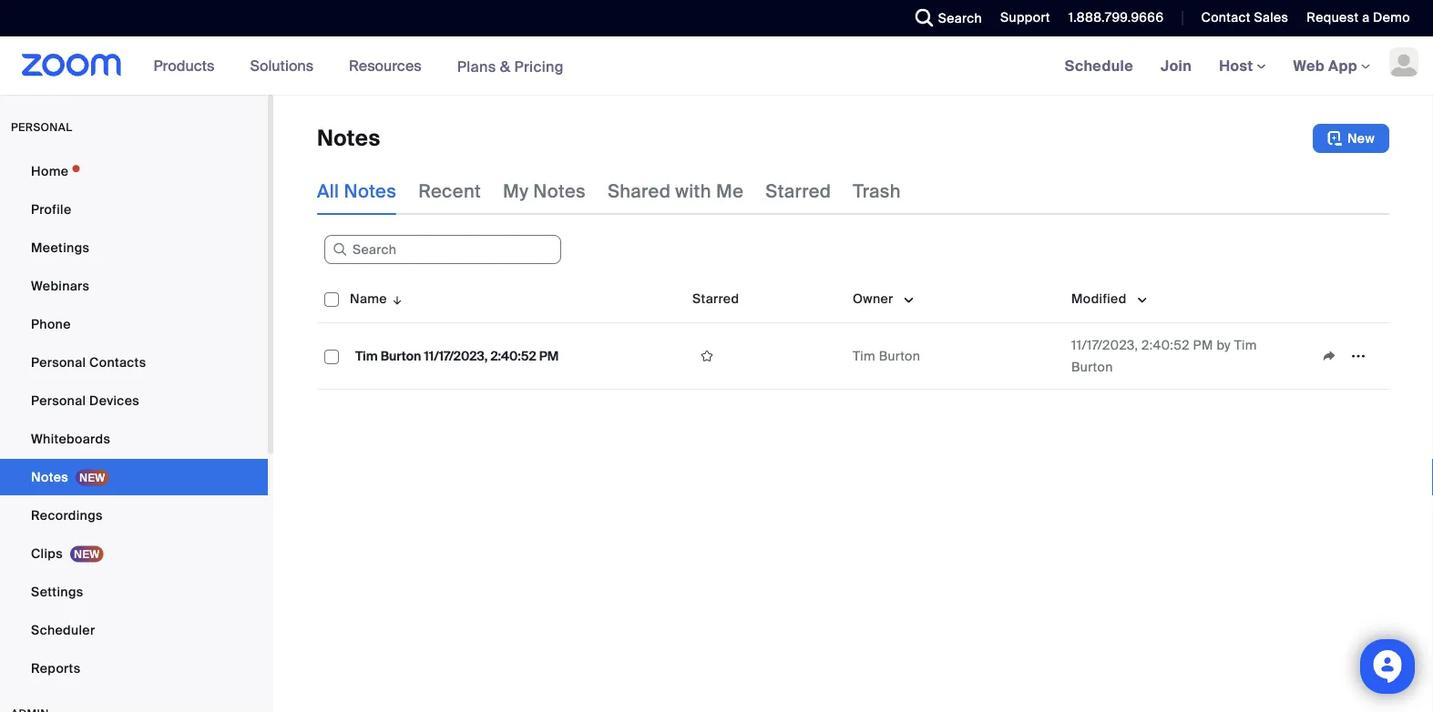 Task type: locate. For each thing, give the bounding box(es) containing it.
personal
[[31, 354, 86, 371], [31, 392, 86, 409]]

tim inside "button"
[[355, 348, 378, 364]]

starred up tim burton 11/17/2023, 2:40:52 pm unstarred image
[[692, 290, 739, 307]]

meetings link
[[0, 230, 268, 266]]

web app button
[[1293, 56, 1370, 75]]

0 vertical spatial starred
[[766, 179, 831, 203]]

tim down name
[[355, 348, 378, 364]]

devices
[[89, 392, 139, 409]]

request a demo link
[[1293, 0, 1433, 36], [1307, 9, 1410, 26]]

11/17/2023, inside 11/17/2023, 2:40:52 pm by tim burton
[[1071, 337, 1138, 353]]

tim for tim burton 11/17/2023, 2:40:52 pm
[[355, 348, 378, 364]]

phone link
[[0, 306, 268, 343]]

tim down the 'owner'
[[853, 348, 875, 364]]

1 horizontal spatial 11/17/2023,
[[1071, 337, 1138, 353]]

0 horizontal spatial 11/17/2023,
[[424, 348, 488, 364]]

a
[[1362, 9, 1370, 26]]

contact sales link
[[1188, 0, 1293, 36], [1201, 9, 1289, 26]]

11/17/2023, inside "button"
[[424, 348, 488, 364]]

share image
[[1315, 348, 1344, 364]]

1.888.799.9666 button
[[1055, 0, 1168, 36], [1069, 9, 1164, 26]]

0 horizontal spatial starred
[[692, 290, 739, 307]]

notes right all
[[344, 179, 396, 203]]

me
[[716, 179, 744, 203]]

&
[[500, 57, 510, 76]]

starred right me
[[766, 179, 831, 203]]

notes link
[[0, 459, 268, 496]]

plans
[[457, 57, 496, 76]]

1 horizontal spatial 2:40:52
[[1142, 337, 1190, 353]]

personal contacts
[[31, 354, 146, 371]]

meetings navigation
[[1051, 36, 1433, 96]]

resources
[[349, 56, 421, 75]]

0 vertical spatial personal
[[31, 354, 86, 371]]

0 horizontal spatial burton
[[381, 348, 421, 364]]

support link
[[987, 0, 1055, 36], [1000, 9, 1050, 26]]

2:40:52
[[1142, 337, 1190, 353], [491, 348, 536, 364]]

banner
[[0, 36, 1433, 96]]

1 horizontal spatial burton
[[879, 348, 920, 364]]

more options for tim burton 11/17/2023, 2:40:52 pm image
[[1344, 348, 1373, 364]]

owner
[[853, 290, 893, 307]]

app
[[1328, 56, 1357, 75]]

personal menu menu
[[0, 153, 268, 689]]

11/17/2023,
[[1071, 337, 1138, 353], [424, 348, 488, 364]]

schedule link
[[1051, 36, 1147, 95]]

settings link
[[0, 574, 268, 610]]

application
[[317, 275, 1389, 390], [1315, 343, 1382, 370]]

web app
[[1293, 56, 1357, 75]]

starred inside application
[[692, 290, 739, 307]]

pm
[[1193, 337, 1213, 353], [539, 348, 559, 364]]

recent
[[418, 179, 481, 203]]

burton down modified
[[1071, 359, 1113, 375]]

plans & pricing link
[[457, 57, 564, 76], [457, 57, 564, 76]]

modified
[[1071, 290, 1127, 307]]

zoom logo image
[[22, 54, 122, 77]]

starred inside tabs of all notes page 'tab list'
[[766, 179, 831, 203]]

solutions button
[[250, 36, 322, 95]]

tim right by
[[1234, 337, 1257, 353]]

1 horizontal spatial pm
[[1193, 337, 1213, 353]]

1 personal from the top
[[31, 354, 86, 371]]

products button
[[154, 36, 223, 95]]

1 vertical spatial personal
[[31, 392, 86, 409]]

burton down the 'owner'
[[879, 348, 920, 364]]

join
[[1161, 56, 1192, 75]]

notes right my at the top left of page
[[533, 179, 586, 203]]

burton down arrow down image
[[381, 348, 421, 364]]

profile link
[[0, 191, 268, 228]]

application containing name
[[317, 275, 1389, 390]]

2 horizontal spatial burton
[[1071, 359, 1113, 375]]

starred
[[766, 179, 831, 203], [692, 290, 739, 307]]

products
[[154, 56, 214, 75]]

profile picture image
[[1389, 47, 1419, 77]]

reports
[[31, 660, 81, 677]]

burton
[[381, 348, 421, 364], [879, 348, 920, 364], [1071, 359, 1113, 375]]

notes up recordings
[[31, 469, 68, 486]]

settings
[[31, 584, 83, 600]]

Search text field
[[324, 235, 561, 264]]

clips
[[31, 545, 63, 562]]

contact
[[1201, 9, 1251, 26]]

whiteboards
[[31, 430, 110, 447]]

1.888.799.9666
[[1069, 9, 1164, 26]]

0 horizontal spatial tim
[[355, 348, 378, 364]]

2:40:52 inside 11/17/2023, 2:40:52 pm by tim burton
[[1142, 337, 1190, 353]]

1 horizontal spatial starred
[[766, 179, 831, 203]]

personal down phone
[[31, 354, 86, 371]]

notes
[[317, 124, 380, 153], [344, 179, 396, 203], [533, 179, 586, 203], [31, 469, 68, 486]]

clips link
[[0, 536, 268, 572]]

1 horizontal spatial tim
[[853, 348, 875, 364]]

1 vertical spatial starred
[[692, 290, 739, 307]]

tim
[[1234, 337, 1257, 353], [355, 348, 378, 364], [853, 348, 875, 364]]

burton inside 11/17/2023, 2:40:52 pm by tim burton
[[1071, 359, 1113, 375]]

notes up all notes
[[317, 124, 380, 153]]

personal up whiteboards
[[31, 392, 86, 409]]

personal for personal devices
[[31, 392, 86, 409]]

shared
[[608, 179, 671, 203]]

trash
[[853, 179, 901, 203]]

2 horizontal spatial tim
[[1234, 337, 1257, 353]]

by
[[1217, 337, 1231, 353]]

burton inside tim burton 11/17/2023, 2:40:52 pm "button"
[[381, 348, 421, 364]]

0 horizontal spatial pm
[[539, 348, 559, 364]]

0 horizontal spatial 2:40:52
[[491, 348, 536, 364]]

2 personal from the top
[[31, 392, 86, 409]]

search
[[938, 10, 982, 26]]



Task type: describe. For each thing, give the bounding box(es) containing it.
whiteboards link
[[0, 421, 268, 457]]

reports link
[[0, 651, 268, 687]]

webinars link
[[0, 268, 268, 304]]

pm inside "button"
[[539, 348, 559, 364]]

contacts
[[89, 354, 146, 371]]

sales
[[1254, 9, 1289, 26]]

my notes
[[503, 179, 586, 203]]

all notes
[[317, 179, 396, 203]]

resources button
[[349, 36, 430, 95]]

request a demo
[[1307, 9, 1410, 26]]

tim burton 11/17/2023, 2:40:52 pm button
[[350, 344, 564, 368]]

tim for tim burton
[[853, 348, 875, 364]]

banner containing products
[[0, 36, 1433, 96]]

burton for tim burton 11/17/2023, 2:40:52 pm
[[381, 348, 421, 364]]

schedule
[[1065, 56, 1133, 75]]

11/17/2023, 2:40:52 pm by tim burton
[[1071, 337, 1257, 375]]

scheduler link
[[0, 612, 268, 649]]

search button
[[902, 0, 987, 36]]

personal devices link
[[0, 383, 268, 419]]

join link
[[1147, 36, 1205, 95]]

arrow down image
[[387, 288, 404, 310]]

webinars
[[31, 277, 89, 294]]

tim burton
[[853, 348, 920, 364]]

pricing
[[514, 57, 564, 76]]

recordings
[[31, 507, 103, 524]]

with
[[675, 179, 711, 203]]

name
[[350, 290, 387, 307]]

host
[[1219, 56, 1257, 75]]

all
[[317, 179, 339, 203]]

support
[[1000, 9, 1050, 26]]

personal devices
[[31, 392, 139, 409]]

2:40:52 inside "button"
[[491, 348, 536, 364]]

profile
[[31, 201, 71, 218]]

product information navigation
[[140, 36, 578, 96]]

solutions
[[250, 56, 313, 75]]

pm inside 11/17/2023, 2:40:52 pm by tim burton
[[1193, 337, 1213, 353]]

contact sales
[[1201, 9, 1289, 26]]

tim inside 11/17/2023, 2:40:52 pm by tim burton
[[1234, 337, 1257, 353]]

my
[[503, 179, 529, 203]]

shared with me
[[608, 179, 744, 203]]

scheduler
[[31, 622, 95, 639]]

tabs of all notes page tab list
[[317, 168, 901, 215]]

home link
[[0, 153, 268, 190]]

host button
[[1219, 56, 1266, 75]]

personal
[[11, 120, 72, 134]]

tim burton 11/17/2023, 2:40:52 pm unstarred image
[[692, 348, 722, 364]]

plans & pricing
[[457, 57, 564, 76]]

web
[[1293, 56, 1325, 75]]

home
[[31, 163, 69, 179]]

burton for tim burton
[[879, 348, 920, 364]]

new button
[[1313, 124, 1389, 153]]

meetings
[[31, 239, 90, 256]]

notes inside personal menu menu
[[31, 469, 68, 486]]

personal for personal contacts
[[31, 354, 86, 371]]

tim burton 11/17/2023, 2:40:52 pm
[[355, 348, 559, 364]]

demo
[[1373, 9, 1410, 26]]

request
[[1307, 9, 1359, 26]]

new
[[1347, 130, 1375, 147]]

phone
[[31, 316, 71, 333]]

personal contacts link
[[0, 344, 268, 381]]

recordings link
[[0, 497, 268, 534]]



Task type: vqa. For each thing, say whether or not it's contained in the screenshot.
All
yes



